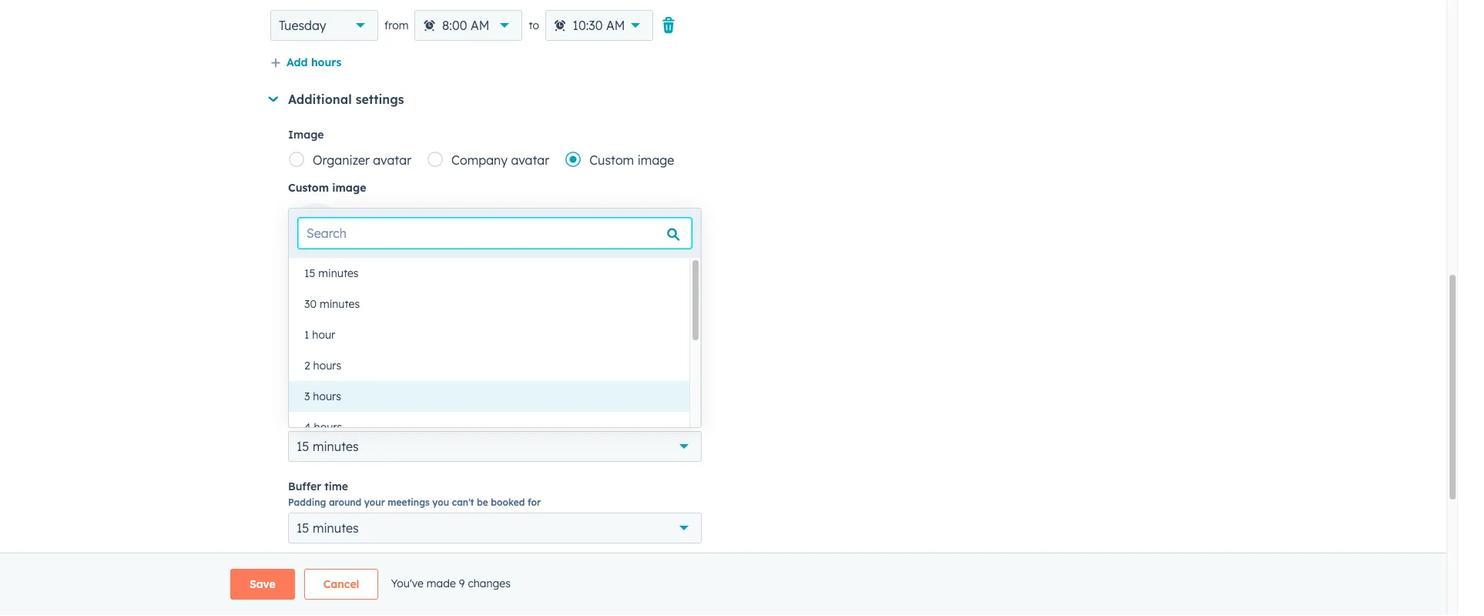 Task type: describe. For each thing, give the bounding box(es) containing it.
of inside minimum notice time minimum amount of time before a meeting can be booked
[[371, 415, 380, 426]]

start
[[288, 561, 315, 575]]

0 vertical spatial be
[[401, 272, 414, 286]]

scheduled
[[417, 272, 471, 286]]

1
[[304, 328, 309, 342]]

rolling for weeks,
[[359, 333, 387, 345]]

time inside the 'start time increment set the frequency of your meetings start times.'
[[318, 561, 342, 575]]

8:00 am button
[[415, 10, 523, 41]]

meetings inside the 'start time increment set the frequency of your meetings start times.'
[[407, 578, 449, 590]]

hours for 4 hours
[[314, 421, 342, 434]]

1 vertical spatial custom image
[[288, 181, 366, 195]]

you
[[432, 497, 449, 508]]

you've made 9 changes
[[391, 577, 511, 591]]

additional
[[288, 91, 352, 107]]

tuesday
[[279, 17, 326, 33]]

of down when a meeting can be scheduled
[[396, 297, 408, 312]]

weeks,
[[390, 333, 421, 345]]

15 inside button
[[304, 267, 315, 280]]

organizer
[[313, 152, 370, 168]]

your inside the 'start time increment set the frequency of your meetings start times.'
[[383, 578, 404, 590]]

save button
[[230, 569, 295, 600]]

cancel
[[323, 578, 359, 592]]

company
[[451, 152, 508, 168]]

set a period of rolling weeks, or a custom date range, people can book in your calendar
[[288, 333, 689, 345]]

changes
[[468, 577, 511, 591]]

1 vertical spatial can
[[569, 333, 586, 345]]

hour
[[312, 328, 335, 342]]

4 for 4 hours
[[304, 421, 311, 434]]

2
[[304, 359, 310, 373]]

2 minimum from the top
[[288, 415, 330, 426]]

0 vertical spatial meeting
[[332, 272, 375, 286]]

add hours button
[[270, 53, 341, 73]]

hours for 2 hours
[[313, 359, 341, 373]]

a for when
[[321, 272, 328, 286]]

period for set
[[314, 333, 344, 345]]

or
[[423, 333, 433, 345]]

add
[[287, 55, 308, 69]]

minutes inside dropdown button
[[313, 439, 359, 454]]

0 horizontal spatial can
[[378, 272, 398, 286]]

10:30 am
[[573, 17, 625, 33]]

time right the "notice"
[[376, 398, 400, 412]]

4 hours
[[304, 421, 342, 434]]

settings
[[356, 91, 404, 107]]

booked inside minimum notice time minimum amount of time before a meeting can be booked
[[520, 415, 555, 426]]

0 horizontal spatial image
[[332, 181, 366, 195]]

meetings inside buffer time padding around your meetings you can't be booked for
[[388, 497, 430, 508]]

over
[[313, 297, 340, 312]]

avatar for organizer avatar
[[373, 152, 411, 168]]

increment
[[345, 561, 398, 575]]

amount
[[333, 415, 368, 426]]

from
[[384, 18, 409, 32]]

be inside buffer time padding around your meetings you can't be booked for
[[477, 497, 488, 508]]

when a meeting can be scheduled
[[288, 272, 471, 286]]

additional settings button
[[268, 91, 702, 107]]

of right hour
[[347, 333, 356, 345]]

3 hours button
[[289, 381, 689, 412]]

calendar
[[649, 333, 689, 345]]

made
[[427, 577, 456, 591]]

for
[[528, 497, 541, 508]]

15 minutes button
[[288, 431, 702, 462]]

buffer time padding around your meetings you can't be booked for
[[288, 480, 541, 508]]

0 vertical spatial image
[[638, 152, 674, 168]]

set inside the 'start time increment set the frequency of your meetings start times.'
[[288, 578, 303, 590]]

be inside minimum notice time minimum amount of time before a meeting can be booked
[[506, 415, 518, 426]]

4 weeks
[[297, 357, 343, 373]]

custom inside the image element
[[589, 152, 634, 168]]

am for 10:30 am
[[606, 17, 625, 33]]

the
[[306, 578, 320, 590]]

30 minutes
[[304, 297, 360, 311]]

hours for add hours
[[311, 55, 341, 69]]

start
[[451, 578, 473, 590]]

can't
[[452, 497, 474, 508]]

start time increment set the frequency of your meetings start times.
[[288, 561, 503, 590]]

company avatar
[[451, 152, 549, 168]]

date
[[480, 333, 501, 345]]

15 for minimum
[[297, 439, 309, 454]]

organizer avatar
[[313, 152, 411, 168]]

rolling for weeks
[[411, 297, 447, 312]]

weeks inside popup button
[[308, 357, 343, 373]]

custom image inside the image element
[[589, 152, 674, 168]]

can inside minimum notice time minimum amount of time before a meeting can be booked
[[487, 415, 504, 426]]

custom
[[444, 333, 478, 345]]

a for set
[[306, 333, 312, 345]]

when
[[288, 272, 318, 286]]

around
[[329, 497, 362, 508]]

a for over
[[344, 297, 351, 312]]

15 minutes for buffer
[[297, 520, 359, 536]]

1 set from the top
[[288, 333, 303, 345]]

cancel button
[[304, 569, 379, 600]]

30 minutes button
[[289, 289, 689, 320]]

image element
[[288, 147, 702, 172]]

image
[[288, 128, 324, 141]]

times.
[[476, 578, 503, 590]]

4 hours button
[[289, 412, 689, 443]]

a inside minimum notice time minimum amount of time before a meeting can be booked
[[438, 415, 444, 426]]

range,
[[504, 333, 533, 345]]



Task type: locate. For each thing, give the bounding box(es) containing it.
you've
[[391, 577, 424, 591]]

period for over
[[355, 297, 392, 312]]

booked
[[520, 415, 555, 426], [491, 497, 525, 508]]

0 vertical spatial 15 minutes
[[304, 267, 359, 280]]

be up 15 minutes dropdown button
[[506, 415, 518, 426]]

0 horizontal spatial rolling
[[359, 333, 387, 345]]

your right 'around'
[[364, 497, 385, 508]]

meeting
[[332, 272, 375, 286], [447, 415, 484, 426]]

hours right 2
[[313, 359, 341, 373]]

2 vertical spatial can
[[487, 415, 504, 426]]

0 horizontal spatial custom image
[[288, 181, 366, 195]]

2 vertical spatial be
[[477, 497, 488, 508]]

1 horizontal spatial period
[[355, 297, 392, 312]]

of down the "notice"
[[371, 415, 380, 426]]

1 vertical spatial image
[[332, 181, 366, 195]]

1 horizontal spatial custom image
[[589, 152, 674, 168]]

15 minutes button
[[289, 258, 689, 289]]

0 horizontal spatial avatar
[[373, 152, 411, 168]]

0 horizontal spatial 4
[[297, 357, 304, 373]]

buffer
[[288, 480, 321, 494]]

hours
[[311, 55, 341, 69], [313, 359, 341, 373], [313, 390, 341, 404], [314, 421, 342, 434]]

a left hour
[[306, 333, 312, 345]]

your
[[625, 333, 646, 345], [364, 497, 385, 508], [383, 578, 404, 590]]

0 vertical spatial period
[[355, 297, 392, 312]]

2 set from the top
[[288, 578, 303, 590]]

15 minutes inside dropdown button
[[297, 439, 359, 454]]

15 inside dropdown button
[[297, 439, 309, 454]]

15 up the 30
[[304, 267, 315, 280]]

page section element
[[193, 569, 1253, 600]]

0 horizontal spatial be
[[401, 272, 414, 286]]

2 horizontal spatial can
[[569, 333, 586, 345]]

15
[[304, 267, 315, 280], [297, 439, 309, 454], [297, 520, 309, 536]]

1 horizontal spatial meeting
[[447, 415, 484, 426]]

be up over a period of rolling weeks
[[401, 272, 414, 286]]

to
[[529, 18, 539, 32]]

1 horizontal spatial custom
[[589, 152, 634, 168]]

15 minutes down 4 hours on the bottom left
[[297, 439, 359, 454]]

of
[[396, 297, 408, 312], [347, 333, 356, 345], [371, 415, 380, 426], [371, 578, 381, 590]]

15 down padding
[[297, 520, 309, 536]]

avatar for company avatar
[[511, 152, 549, 168]]

a right when
[[321, 272, 328, 286]]

1 vertical spatial 4
[[304, 421, 311, 434]]

hours down 3 hours in the left of the page
[[314, 421, 342, 434]]

8:00
[[442, 17, 467, 33]]

0 vertical spatial weeks
[[450, 297, 486, 312]]

15 minutes
[[304, 267, 359, 280], [297, 439, 359, 454], [297, 520, 359, 536]]

1 horizontal spatial rolling
[[411, 297, 447, 312]]

custom image
[[589, 152, 674, 168], [288, 181, 366, 195]]

custom
[[589, 152, 634, 168], [288, 181, 329, 195]]

am
[[471, 17, 489, 33], [606, 17, 625, 33]]

1 horizontal spatial 4
[[304, 421, 311, 434]]

10:30
[[573, 17, 603, 33]]

0 vertical spatial custom image
[[589, 152, 674, 168]]

book
[[589, 333, 612, 345]]

1 horizontal spatial am
[[606, 17, 625, 33]]

list box
[[289, 258, 701, 443]]

1 horizontal spatial be
[[477, 497, 488, 508]]

minutes up the 30 minutes
[[318, 267, 359, 280]]

image
[[638, 152, 674, 168], [332, 181, 366, 195]]

weeks down scheduled
[[450, 297, 486, 312]]

time inside buffer time padding around your meetings you can't be booked for
[[324, 480, 348, 494]]

minimum down 3
[[288, 415, 330, 426]]

0 vertical spatial can
[[378, 272, 398, 286]]

15 inside popup button
[[297, 520, 309, 536]]

15 minutes for minimum
[[297, 439, 359, 454]]

people
[[536, 333, 567, 345]]

4 for 4 weeks
[[297, 357, 304, 373]]

1 vertical spatial your
[[364, 497, 385, 508]]

2 avatar from the left
[[511, 152, 549, 168]]

1 vertical spatial custom
[[288, 181, 329, 195]]

rolling
[[411, 297, 447, 312], [359, 333, 387, 345]]

be right 'can't'
[[477, 497, 488, 508]]

1 minimum from the top
[[288, 398, 337, 412]]

set down start
[[288, 578, 303, 590]]

4
[[297, 357, 304, 373], [304, 421, 311, 434]]

15 minutes button
[[288, 513, 702, 544]]

meetings left 'you'
[[388, 497, 430, 508]]

4 weeks button
[[288, 349, 702, 380]]

set left 1 on the bottom of page
[[288, 333, 303, 345]]

can left the 'book'
[[569, 333, 586, 345]]

2 am from the left
[[606, 17, 625, 33]]

1 horizontal spatial can
[[487, 415, 504, 426]]

your right in
[[625, 333, 646, 345]]

0 vertical spatial your
[[625, 333, 646, 345]]

1 am from the left
[[471, 17, 489, 33]]

hours inside "button"
[[314, 421, 342, 434]]

over a period of rolling weeks
[[313, 297, 486, 312]]

of inside the 'start time increment set the frequency of your meetings start times.'
[[371, 578, 381, 590]]

1 horizontal spatial image
[[638, 152, 674, 168]]

period down when a meeting can be scheduled
[[355, 297, 392, 312]]

can up over a period of rolling weeks
[[378, 272, 398, 286]]

period right 1 on the bottom of page
[[314, 333, 344, 345]]

1 vertical spatial be
[[506, 415, 518, 426]]

15 down 4 hours on the bottom left
[[297, 439, 309, 454]]

15 minutes inside button
[[304, 267, 359, 280]]

a
[[321, 272, 328, 286], [344, 297, 351, 312], [306, 333, 312, 345], [436, 333, 442, 345], [438, 415, 444, 426]]

minutes right the 30
[[320, 297, 360, 311]]

caret image
[[268, 96, 278, 102]]

4 inside popup button
[[297, 357, 304, 373]]

am inside popup button
[[471, 17, 489, 33]]

avatar right organizer
[[373, 152, 411, 168]]

of down increment
[[371, 578, 381, 590]]

am right 10:30
[[606, 17, 625, 33]]

0 horizontal spatial meeting
[[332, 272, 375, 286]]

hours inside 'button'
[[313, 359, 341, 373]]

add hours
[[287, 55, 341, 69]]

0 vertical spatial rolling
[[411, 297, 447, 312]]

list box containing 15 minutes
[[289, 258, 701, 443]]

0 vertical spatial booked
[[520, 415, 555, 426]]

3
[[304, 390, 310, 404]]

padding
[[288, 497, 326, 508]]

hours right 3
[[313, 390, 341, 404]]

15 minutes inside popup button
[[297, 520, 359, 536]]

rolling down scheduled
[[411, 297, 447, 312]]

minimum notice time minimum amount of time before a meeting can be booked
[[288, 398, 555, 426]]

10:30 am button
[[545, 10, 653, 41]]

30
[[304, 297, 317, 311]]

minutes down 4 hours on the bottom left
[[313, 439, 359, 454]]

meeting inside minimum notice time minimum amount of time before a meeting can be booked
[[447, 415, 484, 426]]

0 vertical spatial custom
[[589, 152, 634, 168]]

meetings left '9'
[[407, 578, 449, 590]]

time up 'around'
[[324, 480, 348, 494]]

hours for 3 hours
[[313, 390, 341, 404]]

minutes
[[318, 267, 359, 280], [320, 297, 360, 311], [313, 439, 359, 454], [313, 520, 359, 536]]

1 vertical spatial meetings
[[407, 578, 449, 590]]

tuesday button
[[270, 10, 378, 41]]

minutes down 'around'
[[313, 520, 359, 536]]

am right 8:00
[[471, 17, 489, 33]]

9
[[459, 577, 465, 591]]

time up cancel
[[318, 561, 342, 575]]

1 hour
[[304, 328, 335, 342]]

4 down 3
[[304, 421, 311, 434]]

15 minutes up the 30 minutes
[[304, 267, 359, 280]]

set
[[288, 333, 303, 345], [288, 578, 303, 590]]

a right before
[[438, 415, 444, 426]]

1 avatar from the left
[[373, 152, 411, 168]]

avatar right "company"
[[511, 152, 549, 168]]

your inside buffer time padding around your meetings you can't be booked for
[[364, 497, 385, 508]]

minimum up 4 hours on the bottom left
[[288, 398, 337, 412]]

booked inside buffer time padding around your meetings you can't be booked for
[[491, 497, 525, 508]]

1 vertical spatial minimum
[[288, 415, 330, 426]]

4 inside "button"
[[304, 421, 311, 434]]

1 vertical spatial meeting
[[447, 415, 484, 426]]

period
[[355, 297, 392, 312], [314, 333, 344, 345]]

booked up 15 minutes dropdown button
[[520, 415, 555, 426]]

0 vertical spatial 4
[[297, 357, 304, 373]]

avatar
[[373, 152, 411, 168], [511, 152, 549, 168]]

weeks down hour
[[308, 357, 343, 373]]

1 vertical spatial 15
[[297, 439, 309, 454]]

additional settings
[[288, 91, 404, 107]]

1 vertical spatial 15 minutes
[[297, 439, 359, 454]]

2 hours button
[[289, 350, 689, 381]]

1 vertical spatial rolling
[[359, 333, 387, 345]]

minutes inside popup button
[[313, 520, 359, 536]]

minutes inside button
[[318, 267, 359, 280]]

in
[[614, 333, 623, 345]]

can down 3 hours button at bottom left
[[487, 415, 504, 426]]

am for 8:00 am
[[471, 17, 489, 33]]

3 hours
[[304, 390, 341, 404]]

0 horizontal spatial custom
[[288, 181, 329, 195]]

meeting up the 30 minutes
[[332, 272, 375, 286]]

time left before
[[383, 415, 403, 426]]

hours right add
[[311, 55, 341, 69]]

0 horizontal spatial period
[[314, 333, 344, 345]]

your down increment
[[383, 578, 404, 590]]

2 vertical spatial 15 minutes
[[297, 520, 359, 536]]

0 vertical spatial 15
[[304, 267, 315, 280]]

notice
[[340, 398, 373, 412]]

minutes inside 'button'
[[320, 297, 360, 311]]

1 horizontal spatial weeks
[[450, 297, 486, 312]]

booked left for
[[491, 497, 525, 508]]

0 vertical spatial minimum
[[288, 398, 337, 412]]

0 horizontal spatial am
[[471, 17, 489, 33]]

time
[[376, 398, 400, 412], [383, 415, 403, 426], [324, 480, 348, 494], [318, 561, 342, 575]]

1 horizontal spatial avatar
[[511, 152, 549, 168]]

15 for buffer
[[297, 520, 309, 536]]

frequency
[[323, 578, 369, 590]]

2 vertical spatial your
[[383, 578, 404, 590]]

1 vertical spatial booked
[[491, 497, 525, 508]]

a right over
[[344, 297, 351, 312]]

save
[[250, 578, 276, 592]]

be
[[401, 272, 414, 286], [506, 415, 518, 426], [477, 497, 488, 508]]

before
[[406, 415, 436, 426]]

0 vertical spatial meetings
[[388, 497, 430, 508]]

8:00 am
[[442, 17, 489, 33]]

2 vertical spatial 15
[[297, 520, 309, 536]]

15 minutes down 'around'
[[297, 520, 359, 536]]

0 vertical spatial set
[[288, 333, 303, 345]]

meeting down 3 hours button at bottom left
[[447, 415, 484, 426]]

minimum
[[288, 398, 337, 412], [288, 415, 330, 426]]

2 horizontal spatial be
[[506, 415, 518, 426]]

1 vertical spatial weeks
[[308, 357, 343, 373]]

0 horizontal spatial weeks
[[308, 357, 343, 373]]

a right the 'or'
[[436, 333, 442, 345]]

meetings
[[388, 497, 430, 508], [407, 578, 449, 590]]

can
[[378, 272, 398, 286], [569, 333, 586, 345], [487, 415, 504, 426]]

Search search field
[[298, 218, 692, 249]]

2 hours
[[304, 359, 341, 373]]

4 left 2
[[297, 357, 304, 373]]

1 hour button
[[289, 320, 689, 350]]

rolling left the weeks,
[[359, 333, 387, 345]]

1 vertical spatial period
[[314, 333, 344, 345]]

1 vertical spatial set
[[288, 578, 303, 590]]

am inside popup button
[[606, 17, 625, 33]]



Task type: vqa. For each thing, say whether or not it's contained in the screenshot.
list box
yes



